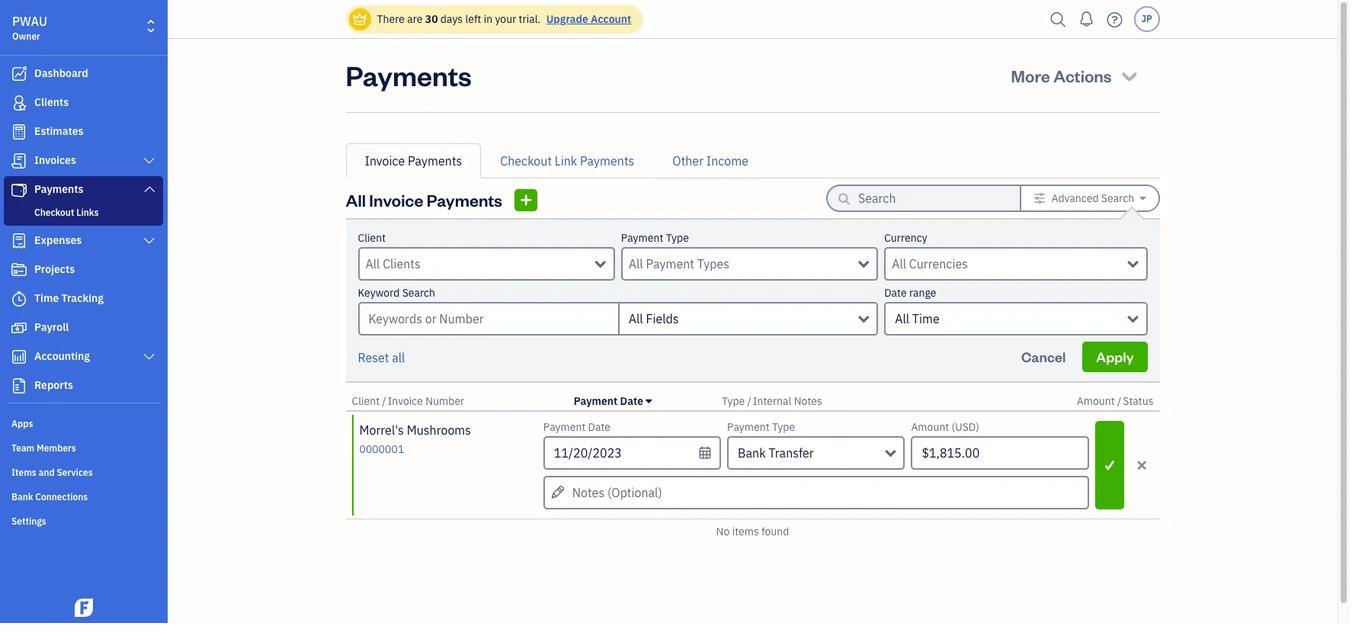 Task type: locate. For each thing, give the bounding box(es) containing it.
0 horizontal spatial checkout
[[34, 207, 74, 218]]

bank inside main element
[[11, 491, 33, 503]]

1 horizontal spatial all
[[629, 311, 643, 326]]

time right timer image
[[34, 291, 59, 305]]

chevron large down image down checkout links link
[[142, 235, 156, 247]]

payments
[[346, 57, 472, 93], [408, 153, 462, 169], [580, 153, 635, 169], [34, 182, 84, 196], [427, 189, 503, 210]]

amount left the status
[[1077, 394, 1115, 408]]

all
[[346, 189, 366, 210], [629, 311, 643, 326], [895, 311, 910, 326]]

bank down items
[[11, 491, 33, 503]]

freshbooks image
[[72, 599, 96, 617]]

bank left transfer
[[738, 445, 766, 461]]

chevron large down image inside payments link
[[142, 183, 156, 195]]

type / internal notes
[[722, 394, 823, 408]]

0 vertical spatial search
[[1102, 191, 1135, 205]]

1 horizontal spatial bank
[[738, 445, 766, 461]]

2 horizontal spatial type
[[772, 420, 796, 434]]

all for all invoice payments
[[346, 189, 366, 210]]

members
[[37, 442, 76, 454]]

chevron large down image inside "expenses" link
[[142, 235, 156, 247]]

0 horizontal spatial type
[[666, 231, 689, 245]]

amount / status
[[1077, 394, 1154, 408]]

search left caretdown icon
[[1102, 191, 1135, 205]]

amount for amount / status
[[1077, 394, 1115, 408]]

actions
[[1054, 65, 1112, 86]]

/ for invoice
[[382, 394, 386, 408]]

0 vertical spatial client
[[358, 231, 386, 245]]

chevron large down image for accounting
[[142, 351, 156, 363]]

Payment date in MM/DD/YYYY format text field
[[544, 436, 722, 470]]

1 vertical spatial amount
[[912, 420, 950, 434]]

type left internal
[[722, 394, 745, 408]]

bank
[[738, 445, 766, 461], [11, 491, 33, 503]]

all left fields
[[629, 311, 643, 326]]

bank for bank transfer
[[738, 445, 766, 461]]

and
[[39, 467, 55, 478]]

All Currencies search field
[[892, 255, 1128, 273]]

/ left the status
[[1118, 394, 1122, 408]]

2 horizontal spatial date
[[885, 286, 907, 300]]

amount
[[1077, 394, 1115, 408], [912, 420, 950, 434]]

payments up 'checkout links'
[[34, 182, 84, 196]]

chevron large down image for payments
[[142, 183, 156, 195]]

all for all time
[[895, 311, 910, 326]]

notifications image
[[1075, 4, 1099, 34]]

in
[[484, 12, 493, 26]]

time down range
[[913, 311, 940, 326]]

status
[[1124, 394, 1154, 408]]

1 vertical spatial invoice
[[369, 189, 424, 210]]

3 / from the left
[[1118, 394, 1122, 408]]

1 horizontal spatial amount
[[1077, 394, 1115, 408]]

1 / from the left
[[382, 394, 386, 408]]

1 vertical spatial checkout
[[34, 207, 74, 218]]

/ right type button
[[748, 394, 752, 408]]

currency
[[885, 231, 928, 245]]

type up "all payment types" search box
[[666, 231, 689, 245]]

all down invoice payments link
[[346, 189, 366, 210]]

1 horizontal spatial time
[[913, 311, 940, 326]]

date left caretdown image
[[620, 394, 644, 408]]

0 horizontal spatial bank
[[11, 491, 33, 503]]

client up morrel's
[[352, 394, 380, 408]]

1 vertical spatial bank
[[11, 491, 33, 503]]

add a new payment image
[[519, 190, 533, 209]]

jp button
[[1134, 6, 1160, 32]]

search right keyword
[[402, 286, 435, 300]]

payment
[[621, 231, 664, 245], [574, 394, 618, 408], [544, 420, 586, 434], [728, 420, 770, 434]]

0 horizontal spatial all
[[346, 189, 366, 210]]

/ up morrel's
[[382, 394, 386, 408]]

1 horizontal spatial date
[[620, 394, 644, 408]]

invoice up morrel's
[[388, 394, 423, 408]]

0 vertical spatial checkout
[[501, 153, 552, 169]]

owner
[[12, 31, 40, 42]]

settings
[[11, 516, 46, 527]]

time tracking
[[34, 291, 104, 305]]

transfer
[[769, 445, 814, 461]]

1 horizontal spatial /
[[748, 394, 752, 408]]

accounting link
[[4, 343, 163, 371]]

client
[[358, 231, 386, 245], [352, 394, 380, 408]]

2 vertical spatial date
[[588, 420, 611, 434]]

client / invoice number
[[352, 394, 465, 408]]

reports
[[34, 378, 73, 392]]

all inside keyword search "field"
[[629, 311, 643, 326]]

all down the 'date range'
[[895, 311, 910, 326]]

2 horizontal spatial /
[[1118, 394, 1122, 408]]

1 vertical spatial client
[[352, 394, 380, 408]]

bank for bank connections
[[11, 491, 33, 503]]

2 horizontal spatial all
[[895, 311, 910, 326]]

there are 30 days left in your trial. upgrade account
[[377, 12, 632, 26]]

link
[[555, 153, 578, 169]]

0 horizontal spatial time
[[34, 291, 59, 305]]

payment date down payment date button
[[544, 420, 611, 434]]

/
[[382, 394, 386, 408], [748, 394, 752, 408], [1118, 394, 1122, 408]]

chart image
[[10, 349, 28, 365]]

1 vertical spatial payment type
[[728, 420, 796, 434]]

timer image
[[10, 291, 28, 307]]

payments link
[[4, 176, 163, 204]]

1 horizontal spatial search
[[1102, 191, 1135, 205]]

payment date left caretdown image
[[574, 394, 644, 408]]

2 / from the left
[[748, 394, 752, 408]]

chevron large down image inside accounting 'link'
[[142, 351, 156, 363]]

0 vertical spatial payment date
[[574, 394, 644, 408]]

Keyword Search field
[[618, 302, 879, 336]]

1 vertical spatial search
[[402, 286, 435, 300]]

apply
[[1097, 348, 1134, 365]]

3 chevron large down image from the top
[[142, 235, 156, 247]]

are
[[407, 12, 423, 26]]

time
[[34, 291, 59, 305], [913, 311, 940, 326]]

jp
[[1142, 13, 1153, 24]]

chevron large down image down payroll link
[[142, 351, 156, 363]]

Search text field
[[859, 186, 996, 210]]

0 vertical spatial payment type
[[621, 231, 689, 245]]

1 vertical spatial time
[[913, 311, 940, 326]]

payments up the all invoice payments
[[408, 153, 462, 169]]

0 vertical spatial bank
[[738, 445, 766, 461]]

date down payment date button
[[588, 420, 611, 434]]

number
[[426, 394, 465, 408]]

2 chevron large down image from the top
[[142, 183, 156, 195]]

invoice down invoice payments link
[[369, 189, 424, 210]]

apps link
[[4, 412, 163, 435]]

settings image
[[1034, 192, 1046, 204]]

All Payment Types search field
[[629, 255, 859, 273]]

internal
[[753, 394, 792, 408]]

invoice up the all invoice payments
[[365, 153, 405, 169]]

1 chevron large down image from the top
[[142, 155, 156, 167]]

checkout
[[501, 153, 552, 169], [34, 207, 74, 218]]

0 vertical spatial type
[[666, 231, 689, 245]]

0 vertical spatial invoice
[[365, 153, 405, 169]]

items and services
[[11, 467, 93, 478]]

chevron large down image up payments link
[[142, 155, 156, 167]]

chevrondown image
[[1119, 65, 1141, 86]]

more actions button
[[998, 57, 1154, 94]]

bank connections
[[11, 491, 88, 503]]

Keyword Search text field
[[358, 302, 618, 336]]

/ for status
[[1118, 394, 1122, 408]]

payment type
[[621, 231, 689, 245], [728, 420, 796, 434]]

days
[[441, 12, 463, 26]]

1 horizontal spatial checkout
[[501, 153, 552, 169]]

expense image
[[10, 233, 28, 249]]

checkout up expenses at the left top of the page
[[34, 207, 74, 218]]

search
[[1102, 191, 1135, 205], [402, 286, 435, 300]]

save image
[[1097, 456, 1123, 475]]

payments inside main element
[[34, 182, 84, 196]]

chevron large down image
[[142, 155, 156, 167], [142, 183, 156, 195], [142, 235, 156, 247], [142, 351, 156, 363]]

crown image
[[352, 11, 368, 27]]

4 chevron large down image from the top
[[142, 351, 156, 363]]

0 vertical spatial time
[[34, 291, 59, 305]]

checkout inside main element
[[34, 207, 74, 218]]

amount left (usd)
[[912, 420, 950, 434]]

settings link
[[4, 509, 163, 532]]

0000001
[[360, 442, 404, 456]]

all inside all time dropdown button
[[895, 311, 910, 326]]

date left range
[[885, 286, 907, 300]]

1 vertical spatial date
[[620, 394, 644, 408]]

date
[[885, 286, 907, 300], [620, 394, 644, 408], [588, 420, 611, 434]]

type up transfer
[[772, 420, 796, 434]]

0 horizontal spatial search
[[402, 286, 435, 300]]

client for client / invoice number
[[352, 394, 380, 408]]

bank inside dropdown button
[[738, 445, 766, 461]]

cancel button
[[1008, 342, 1080, 372]]

search inside 'dropdown button'
[[1102, 191, 1135, 205]]

0 horizontal spatial /
[[382, 394, 386, 408]]

morrel's
[[360, 423, 404, 438]]

keyword
[[358, 286, 400, 300]]

items
[[733, 525, 759, 538]]

time inside dropdown button
[[913, 311, 940, 326]]

links
[[76, 207, 99, 218]]

cancel
[[1022, 348, 1066, 365]]

checkout for checkout links
[[34, 207, 74, 218]]

0 horizontal spatial payment type
[[621, 231, 689, 245]]

0 horizontal spatial amount
[[912, 420, 950, 434]]

chevron large down image for expenses
[[142, 235, 156, 247]]

checkout up add a new payment icon
[[501, 153, 552, 169]]

client up keyword
[[358, 231, 386, 245]]

chevron large down image up checkout links link
[[142, 183, 156, 195]]

estimate image
[[10, 124, 28, 140]]

chevron large down image inside the invoices link
[[142, 155, 156, 167]]

other income
[[673, 153, 749, 169]]

found
[[762, 525, 790, 538]]

0 vertical spatial amount
[[1077, 394, 1115, 408]]

client image
[[10, 95, 28, 111]]

1 horizontal spatial type
[[722, 394, 745, 408]]

other income link
[[654, 143, 768, 178]]



Task type: vqa. For each thing, say whether or not it's contained in the screenshot.
'reports' in Strategically grow your business with valuable reports and insights.
no



Task type: describe. For each thing, give the bounding box(es) containing it.
team members
[[11, 442, 76, 454]]

tracking
[[61, 291, 104, 305]]

reports link
[[4, 372, 163, 400]]

payments left add a new payment icon
[[427, 189, 503, 210]]

advanced search
[[1052, 191, 1135, 205]]

apps
[[11, 418, 33, 429]]

30
[[425, 12, 438, 26]]

morrel's mushrooms 0000001
[[360, 423, 471, 456]]

project image
[[10, 262, 28, 278]]

(usd)
[[952, 420, 980, 434]]

trial.
[[519, 12, 541, 26]]

checkout link payments
[[501, 153, 635, 169]]

all for all fields
[[629, 311, 643, 326]]

expenses
[[34, 233, 82, 247]]

0000001 link
[[360, 441, 404, 456]]

time inside main element
[[34, 291, 59, 305]]

caretdown image
[[1141, 192, 1147, 204]]

no
[[717, 525, 730, 538]]

checkout links link
[[7, 204, 160, 222]]

apply button
[[1083, 342, 1148, 372]]

checkout link payments link
[[481, 143, 654, 178]]

reset all
[[358, 350, 405, 365]]

checkout for checkout link payments
[[501, 153, 552, 169]]

all fields
[[629, 311, 679, 326]]

date range
[[885, 286, 937, 300]]

income
[[707, 153, 749, 169]]

payment date button
[[574, 394, 652, 408]]

Notes (Optional) text field
[[544, 476, 1090, 509]]

left
[[466, 12, 482, 26]]

bank connections link
[[4, 485, 163, 508]]

bank transfer
[[738, 445, 814, 461]]

1 vertical spatial type
[[722, 394, 745, 408]]

invoices link
[[4, 147, 163, 175]]

report image
[[10, 378, 28, 394]]

clients link
[[4, 89, 163, 117]]

dashboard image
[[10, 66, 28, 82]]

amount for amount (usd)
[[912, 420, 950, 434]]

more actions
[[1012, 65, 1112, 86]]

connections
[[35, 491, 88, 503]]

items and services link
[[4, 461, 163, 484]]

dashboard link
[[4, 60, 163, 88]]

invoice payments link
[[346, 143, 481, 178]]

1 vertical spatial payment date
[[544, 420, 611, 434]]

2 vertical spatial invoice
[[388, 394, 423, 408]]

payments down are at left top
[[346, 57, 472, 93]]

advanced
[[1052, 191, 1099, 205]]

pwau
[[12, 14, 47, 29]]

projects link
[[4, 256, 163, 284]]

expenses link
[[4, 227, 163, 255]]

invoices
[[34, 153, 76, 167]]

client for client
[[358, 231, 386, 245]]

all time button
[[885, 302, 1148, 336]]

cancel image
[[1130, 456, 1156, 474]]

payroll
[[34, 320, 69, 334]]

payment image
[[10, 182, 28, 198]]

bank transfer button
[[728, 436, 906, 470]]

main element
[[0, 0, 206, 623]]

pwau owner
[[12, 14, 47, 42]]

team
[[11, 442, 35, 454]]

keyword search
[[358, 286, 435, 300]]

upgrade
[[547, 12, 589, 26]]

items
[[11, 467, 36, 478]]

search image
[[1047, 8, 1071, 31]]

checkout links
[[34, 207, 99, 218]]

amount (usd)
[[912, 420, 980, 434]]

estimates link
[[4, 118, 163, 146]]

dashboard
[[34, 66, 88, 80]]

money image
[[10, 320, 28, 336]]

go to help image
[[1103, 8, 1128, 31]]

reset all button
[[358, 349, 405, 367]]

all time
[[895, 311, 940, 326]]

payroll link
[[4, 314, 163, 342]]

your
[[495, 12, 517, 26]]

no items found
[[717, 525, 790, 538]]

chevron large down image for invoices
[[142, 155, 156, 167]]

0 vertical spatial date
[[885, 286, 907, 300]]

clients
[[34, 95, 69, 109]]

time tracking link
[[4, 285, 163, 313]]

services
[[57, 467, 93, 478]]

accounting
[[34, 349, 90, 363]]

/ for internal
[[748, 394, 752, 408]]

there
[[377, 12, 405, 26]]

team members link
[[4, 436, 163, 459]]

Amount (USD) text field
[[912, 436, 1090, 470]]

mushrooms
[[407, 423, 471, 438]]

account
[[591, 12, 632, 26]]

All Clients search field
[[366, 255, 595, 273]]

all invoice payments
[[346, 189, 503, 210]]

caretdown image
[[646, 395, 652, 407]]

all
[[392, 350, 405, 365]]

search for advanced search
[[1102, 191, 1135, 205]]

payments right link
[[580, 153, 635, 169]]

0 horizontal spatial date
[[588, 420, 611, 434]]

type button
[[722, 394, 745, 408]]

more
[[1012, 65, 1051, 86]]

advanced search button
[[1022, 186, 1159, 210]]

fields
[[646, 311, 679, 326]]

other
[[673, 153, 704, 169]]

2 vertical spatial type
[[772, 420, 796, 434]]

reset
[[358, 350, 389, 365]]

notes
[[794, 394, 823, 408]]

invoice image
[[10, 153, 28, 169]]

range
[[910, 286, 937, 300]]

search for keyword search
[[402, 286, 435, 300]]

1 horizontal spatial payment type
[[728, 420, 796, 434]]



